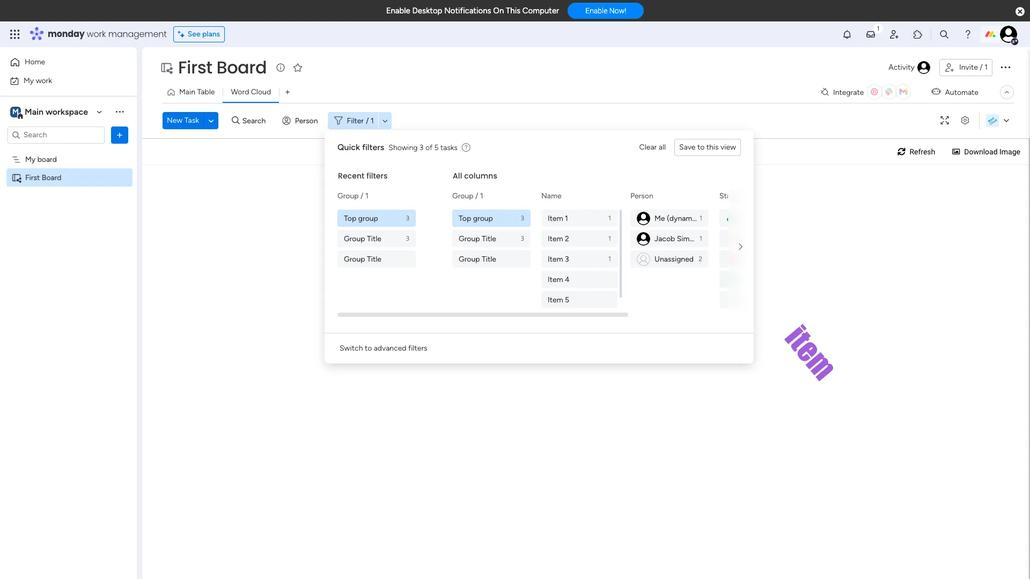 Task type: vqa. For each thing, say whether or not it's contained in the screenshot.


Task type: locate. For each thing, give the bounding box(es) containing it.
my board
[[25, 155, 57, 164]]

workspace image
[[10, 106, 21, 118]]

filters
[[362, 142, 385, 152], [367, 171, 388, 181], [409, 344, 428, 353]]

0 horizontal spatial all
[[453, 171, 463, 181]]

work for my
[[36, 76, 52, 85]]

group / 1 group for all columns
[[453, 210, 533, 268]]

first right shareable board icon
[[25, 173, 40, 182]]

options image down the workspace options image
[[114, 130, 125, 140]]

First Board field
[[176, 55, 270, 79]]

0 vertical spatial 5
[[435, 143, 439, 152]]

5 inside name group
[[565, 296, 570, 305]]

0 vertical spatial jacob simon image
[[1001, 26, 1018, 43]]

1 horizontal spatial options image
[[1000, 61, 1013, 73]]

all
[[659, 143, 666, 152]]

group down columns
[[473, 214, 493, 223]]

my down home
[[24, 76, 34, 85]]

1 vertical spatial 5
[[565, 296, 570, 305]]

enable now! button
[[568, 3, 645, 19]]

0 vertical spatial main
[[179, 88, 195, 97]]

group / 1 for all
[[453, 192, 484, 201]]

item 3
[[548, 255, 570, 264]]

item
[[548, 214, 564, 223], [548, 234, 564, 243], [548, 255, 564, 264], [548, 275, 564, 284], [548, 296, 564, 305]]

unassigned
[[655, 255, 694, 264]]

activity
[[889, 63, 915, 72]]

1 vertical spatial main
[[25, 107, 44, 117]]

home
[[25, 57, 45, 67]]

1 vertical spatial all
[[738, 214, 746, 223]]

1 item from the top
[[548, 214, 564, 223]]

jacob simon image down dapulse close icon
[[1001, 26, 1018, 43]]

person group
[[631, 210, 711, 268]]

1 horizontal spatial first board
[[178, 55, 267, 79]]

showing
[[389, 143, 418, 152]]

filters right advanced
[[409, 344, 428, 353]]

working on it
[[738, 234, 782, 243]]

dialog
[[325, 130, 898, 364]]

/ right the invite
[[981, 63, 984, 72]]

/
[[981, 63, 984, 72], [366, 116, 369, 125], [361, 192, 364, 201], [476, 192, 479, 201]]

monday
[[48, 28, 85, 40]]

0 horizontal spatial to
[[365, 344, 372, 353]]

1 horizontal spatial all
[[738, 214, 746, 223]]

stuck
[[738, 255, 757, 264]]

group / 1 group
[[338, 210, 418, 268], [453, 210, 533, 268]]

main inside workspace selection element
[[25, 107, 44, 117]]

person button
[[278, 112, 325, 129]]

top group down all columns
[[459, 214, 493, 223]]

workspace
[[46, 107, 88, 117]]

cloud
[[251, 88, 271, 97]]

to for save
[[698, 143, 705, 152]]

3
[[420, 143, 424, 152], [406, 215, 410, 222], [521, 215, 525, 222], [406, 235, 410, 243], [521, 235, 525, 243], [565, 255, 570, 264]]

person inside popup button
[[295, 116, 318, 125]]

1 horizontal spatial 5
[[565, 296, 570, 305]]

filters right recent
[[367, 171, 388, 181]]

enable inside button
[[586, 7, 608, 15]]

enable for enable now!
[[586, 7, 608, 15]]

invite
[[960, 63, 979, 72]]

all left done
[[738, 214, 746, 223]]

0 horizontal spatial enable
[[386, 6, 411, 16]]

3 inside quick filters showing 3 of 5 tasks
[[420, 143, 424, 152]]

help image
[[963, 29, 974, 40]]

1 horizontal spatial 2
[[699, 256, 703, 263]]

group / 1 down recent
[[338, 192, 369, 201]]

1 vertical spatial 2
[[699, 256, 703, 263]]

1 top group from the left
[[344, 214, 378, 223]]

desktop
[[413, 6, 443, 16]]

item down item 2
[[548, 255, 564, 264]]

1 vertical spatial jacob simon image
[[637, 212, 651, 225]]

1 group / 1 group from the left
[[338, 210, 418, 268]]

to for switch
[[365, 344, 372, 353]]

to left this
[[698, 143, 705, 152]]

group for filters
[[359, 214, 378, 223]]

1 vertical spatial person
[[631, 192, 654, 201]]

notifications
[[445, 6, 492, 16]]

item for item 3
[[548, 255, 564, 264]]

list box
[[0, 148, 137, 332]]

group down recent filters
[[359, 214, 378, 223]]

home button
[[6, 54, 115, 71]]

0 horizontal spatial group / 1 group
[[338, 210, 418, 268]]

invite members image
[[890, 29, 900, 40]]

0 vertical spatial first
[[178, 55, 212, 79]]

1 vertical spatial work
[[36, 76, 52, 85]]

1 horizontal spatial group / 1 group
[[453, 210, 533, 268]]

2 group / 1 group from the left
[[453, 210, 533, 268]]

person left 'filter'
[[295, 116, 318, 125]]

me
[[655, 214, 666, 223]]

first
[[178, 55, 212, 79], [25, 173, 40, 182]]

1 horizontal spatial board
[[217, 55, 267, 79]]

group
[[338, 192, 359, 201], [453, 192, 474, 201], [344, 234, 365, 243], [459, 234, 480, 243], [344, 255, 365, 264], [459, 255, 480, 264]]

columns
[[465, 171, 498, 181]]

0 vertical spatial person
[[295, 116, 318, 125]]

1 horizontal spatial to
[[698, 143, 705, 152]]

work inside my work button
[[36, 76, 52, 85]]

enable for enable desktop notifications on this computer
[[386, 6, 411, 16]]

advanced
[[374, 344, 407, 353]]

/ inside button
[[981, 63, 984, 72]]

work down home
[[36, 76, 52, 85]]

to right switch
[[365, 344, 372, 353]]

group / 1
[[338, 192, 369, 201], [453, 192, 484, 201]]

it
[[778, 234, 782, 243]]

search everything image
[[940, 29, 950, 40]]

group / 1 group for recent filters
[[338, 210, 418, 268]]

my for my board
[[25, 155, 36, 164]]

2 group from the left
[[473, 214, 493, 223]]

all left columns
[[453, 171, 463, 181]]

1 horizontal spatial work
[[87, 28, 106, 40]]

status
[[720, 192, 742, 201]]

0 vertical spatial my
[[24, 76, 34, 85]]

0 horizontal spatial options image
[[114, 130, 125, 140]]

main
[[179, 88, 195, 97], [25, 107, 44, 117]]

1 horizontal spatial group / 1
[[453, 192, 484, 201]]

item up item 2
[[548, 214, 564, 223]]

filter
[[347, 116, 364, 125]]

item 4
[[548, 275, 570, 284]]

item down item 4
[[548, 296, 564, 305]]

workspace selection element
[[10, 106, 90, 119]]

option
[[0, 150, 137, 152]]

top down recent
[[344, 214, 357, 223]]

1 vertical spatial board
[[42, 173, 62, 182]]

first board up table
[[178, 55, 267, 79]]

task
[[185, 116, 199, 125]]

2 up item 3
[[565, 234, 570, 243]]

now!
[[610, 7, 627, 15]]

main inside main table button
[[179, 88, 195, 97]]

0 horizontal spatial first
[[25, 173, 40, 182]]

board
[[217, 55, 267, 79], [42, 173, 62, 182]]

work right the 'monday' on the top of page
[[87, 28, 106, 40]]

options image up collapse board header image
[[1000, 61, 1013, 73]]

person inside dialog
[[631, 192, 654, 201]]

0 horizontal spatial first board
[[25, 173, 62, 182]]

person up jacob simon icon
[[631, 192, 654, 201]]

all
[[453, 171, 463, 181], [738, 214, 746, 223]]

person
[[295, 116, 318, 125], [631, 192, 654, 201]]

4 item from the top
[[548, 275, 564, 284]]

2 group / 1 from the left
[[453, 192, 484, 201]]

enable left now!
[[586, 7, 608, 15]]

tasks
[[441, 143, 458, 152]]

1 horizontal spatial first
[[178, 55, 212, 79]]

my
[[24, 76, 34, 85], [25, 155, 36, 164]]

1 horizontal spatial group
[[473, 214, 493, 223]]

enable
[[386, 6, 411, 16], [586, 7, 608, 15]]

board down board
[[42, 173, 62, 182]]

0 horizontal spatial main
[[25, 107, 44, 117]]

status group
[[720, 210, 798, 309]]

0 vertical spatial filters
[[362, 142, 385, 152]]

0 vertical spatial to
[[698, 143, 705, 152]]

new
[[167, 116, 183, 125]]

jacob simon image left me
[[637, 212, 651, 225]]

enable left desktop
[[386, 6, 411, 16]]

item left 4
[[548, 275, 564, 284]]

main left table
[[179, 88, 195, 97]]

2 top from the left
[[459, 214, 472, 223]]

0 horizontal spatial work
[[36, 76, 52, 85]]

main right workspace icon
[[25, 107, 44, 117]]

1 vertical spatial to
[[365, 344, 372, 353]]

group title
[[344, 234, 382, 243], [459, 234, 497, 243], [344, 255, 382, 264], [459, 255, 497, 264]]

learn more image
[[462, 143, 471, 153]]

options image
[[1000, 61, 1013, 73], [114, 130, 125, 140]]

1 top from the left
[[344, 214, 357, 223]]

monday work management
[[48, 28, 167, 40]]

5 down 4
[[565, 296, 570, 305]]

0 horizontal spatial board
[[42, 173, 62, 182]]

all inside "status" group
[[738, 214, 746, 223]]

top down all columns
[[459, 214, 472, 223]]

clear
[[640, 143, 657, 152]]

see plans
[[188, 30, 220, 39]]

2 top group from the left
[[459, 214, 493, 223]]

/ down all columns
[[476, 192, 479, 201]]

title
[[367, 234, 382, 243], [482, 234, 497, 243], [367, 255, 382, 264], [482, 255, 497, 264]]

show board description image
[[275, 62, 287, 73]]

2
[[565, 234, 570, 243], [699, 256, 703, 263]]

1 vertical spatial my
[[25, 155, 36, 164]]

first up main table
[[178, 55, 212, 79]]

1
[[985, 63, 988, 72], [371, 116, 374, 125], [366, 192, 369, 201], [481, 192, 484, 201], [565, 214, 569, 223], [609, 215, 612, 222], [700, 215, 703, 222], [609, 235, 612, 243], [700, 235, 703, 243], [609, 256, 612, 263]]

0 horizontal spatial group / 1
[[338, 192, 369, 201]]

top group
[[344, 214, 378, 223], [459, 214, 493, 223]]

/ down recent filters
[[361, 192, 364, 201]]

1 horizontal spatial top group
[[459, 214, 493, 223]]

integrate
[[834, 88, 865, 97]]

group
[[359, 214, 378, 223], [473, 214, 493, 223]]

my work button
[[6, 72, 115, 89]]

5 item from the top
[[548, 296, 564, 305]]

notifications image
[[842, 29, 853, 40]]

my inside button
[[24, 76, 34, 85]]

item down item 1
[[548, 234, 564, 243]]

5
[[435, 143, 439, 152], [565, 296, 570, 305]]

1 horizontal spatial enable
[[586, 7, 608, 15]]

plans
[[202, 30, 220, 39]]

1 horizontal spatial top
[[459, 214, 472, 223]]

1 horizontal spatial person
[[631, 192, 654, 201]]

filter / 1
[[347, 116, 374, 125]]

0 vertical spatial work
[[87, 28, 106, 40]]

1 group / 1 from the left
[[338, 192, 369, 201]]

item for item 1
[[548, 214, 564, 223]]

top for recent
[[344, 214, 357, 223]]

0 horizontal spatial top
[[344, 214, 357, 223]]

4
[[565, 275, 570, 284]]

working
[[738, 234, 766, 243]]

1 horizontal spatial jacob simon image
[[1001, 26, 1018, 43]]

0 horizontal spatial top group
[[344, 214, 378, 223]]

this
[[506, 6, 521, 16]]

1 vertical spatial filters
[[367, 171, 388, 181]]

first board
[[178, 55, 267, 79], [25, 173, 62, 182]]

5 inside quick filters showing 3 of 5 tasks
[[435, 143, 439, 152]]

first board down my board
[[25, 173, 62, 182]]

3 item from the top
[[548, 255, 564, 264]]

1 horizontal spatial main
[[179, 88, 195, 97]]

0 vertical spatial all
[[453, 171, 463, 181]]

group / 1 down all columns
[[453, 192, 484, 201]]

0 vertical spatial board
[[217, 55, 267, 79]]

save to this view
[[680, 143, 737, 152]]

item for item 5
[[548, 296, 564, 305]]

0 horizontal spatial group
[[359, 214, 378, 223]]

top
[[344, 214, 357, 223], [459, 214, 472, 223]]

5 right of
[[435, 143, 439, 152]]

0 horizontal spatial person
[[295, 116, 318, 125]]

filters right quick on the top
[[362, 142, 385, 152]]

see plans button
[[173, 26, 225, 42]]

0 horizontal spatial jacob simon image
[[637, 212, 651, 225]]

angle down image
[[209, 117, 214, 125]]

save
[[680, 143, 696, 152]]

board up word
[[217, 55, 267, 79]]

dialog containing recent filters
[[325, 130, 898, 364]]

0 vertical spatial 2
[[565, 234, 570, 243]]

0 horizontal spatial 2
[[565, 234, 570, 243]]

top group for filters
[[344, 214, 378, 223]]

2 right unassigned
[[699, 256, 703, 263]]

2 item from the top
[[548, 234, 564, 243]]

quick
[[338, 142, 360, 152]]

1 group from the left
[[359, 214, 378, 223]]

item 2
[[548, 234, 570, 243]]

0 horizontal spatial 5
[[435, 143, 439, 152]]

my left board
[[25, 155, 36, 164]]

top group down recent filters
[[344, 214, 378, 223]]

2 vertical spatial filters
[[409, 344, 428, 353]]

all for all done labels
[[738, 214, 746, 223]]

jacob simon image
[[1001, 26, 1018, 43], [637, 212, 651, 225]]

to
[[698, 143, 705, 152], [365, 344, 372, 353]]



Task type: describe. For each thing, give the bounding box(es) containing it.
open full screen image
[[937, 117, 954, 125]]

main workspace
[[25, 107, 88, 117]]

dapulse integrations image
[[821, 88, 830, 96]]

2 inside name group
[[565, 234, 570, 243]]

1 inside button
[[985, 63, 988, 72]]

Search field
[[240, 113, 272, 128]]

computer
[[523, 6, 560, 16]]

group for columns
[[473, 214, 493, 223]]

me (dynamic)
[[655, 214, 701, 223]]

add view image
[[286, 88, 290, 96]]

automate
[[946, 88, 979, 97]]

1 image
[[874, 22, 884, 34]]

recent filters
[[338, 171, 388, 181]]

item 1
[[548, 214, 569, 223]]

management
[[108, 28, 167, 40]]

new task
[[167, 116, 199, 125]]

1 vertical spatial first
[[25, 173, 40, 182]]

invite / 1
[[960, 63, 988, 72]]

blank
[[738, 296, 756, 305]]

switch
[[340, 344, 363, 353]]

arrow down image
[[379, 114, 392, 127]]

item for item 4
[[548, 275, 564, 284]]

collapse board header image
[[1004, 88, 1012, 97]]

1 vertical spatial first board
[[25, 173, 62, 182]]

top for all
[[459, 214, 472, 223]]

1 vertical spatial options image
[[114, 130, 125, 140]]

work for monday
[[87, 28, 106, 40]]

save to this view button
[[675, 139, 742, 156]]

jacob simon
[[655, 234, 699, 243]]

clear all button
[[636, 139, 671, 156]]

main for main table
[[179, 88, 195, 97]]

filters inside button
[[409, 344, 428, 353]]

my for my work
[[24, 76, 34, 85]]

invite / 1 button
[[940, 59, 993, 76]]

board
[[37, 155, 57, 164]]

shareable board image
[[11, 173, 21, 183]]

done
[[748, 214, 765, 223]]

workspace options image
[[114, 106, 125, 117]]

list box containing my board
[[0, 148, 137, 332]]

clear all
[[640, 143, 666, 152]]

word cloud
[[231, 88, 271, 97]]

group / 1 for recent
[[338, 192, 369, 201]]

name
[[542, 192, 562, 201]]

apps image
[[913, 29, 924, 40]]

on
[[767, 234, 776, 243]]

autopilot image
[[932, 85, 941, 99]]

0 vertical spatial options image
[[1000, 61, 1013, 73]]

name group
[[542, 210, 620, 309]]

see
[[188, 30, 201, 39]]

table
[[197, 88, 215, 97]]

dapulse close image
[[1016, 6, 1026, 17]]

inbox image
[[866, 29, 877, 40]]

main table
[[179, 88, 215, 97]]

settings image
[[957, 117, 975, 125]]

switch to advanced filters
[[340, 344, 428, 353]]

switch to advanced filters button
[[336, 340, 432, 358]]

filters for quick
[[362, 142, 385, 152]]

view
[[721, 143, 737, 152]]

done
[[738, 275, 756, 284]]

quick filters showing 3 of 5 tasks
[[338, 142, 458, 152]]

on
[[494, 6, 504, 16]]

shareable board image
[[160, 61, 173, 74]]

all for all columns
[[453, 171, 463, 181]]

enable now!
[[586, 7, 627, 15]]

jacob simon image inside person 'group'
[[637, 212, 651, 225]]

filters for recent
[[367, 171, 388, 181]]

all done labels
[[738, 214, 786, 223]]

item 5
[[548, 296, 570, 305]]

new task button
[[163, 112, 204, 129]]

simon
[[677, 234, 699, 243]]

of
[[426, 143, 433, 152]]

this
[[707, 143, 719, 152]]

enable desktop notifications on this computer
[[386, 6, 560, 16]]

jacob
[[655, 234, 676, 243]]

v2 search image
[[232, 115, 240, 127]]

all columns
[[453, 171, 498, 181]]

word
[[231, 88, 249, 97]]

m
[[12, 107, 19, 116]]

/ right 'filter'
[[366, 116, 369, 125]]

2 inside person 'group'
[[699, 256, 703, 263]]

my work
[[24, 76, 52, 85]]

main for main workspace
[[25, 107, 44, 117]]

item for item 2
[[548, 234, 564, 243]]

0 vertical spatial first board
[[178, 55, 267, 79]]

Search in workspace field
[[23, 129, 90, 141]]

board inside list box
[[42, 173, 62, 182]]

main table button
[[163, 84, 223, 101]]

activity button
[[885, 59, 936, 76]]

select product image
[[10, 29, 20, 40]]

top group for columns
[[459, 214, 493, 223]]

labels
[[767, 214, 786, 223]]

(dynamic)
[[667, 214, 701, 223]]

add to favorites image
[[293, 62, 304, 73]]

recent
[[338, 171, 365, 181]]

word cloud button
[[223, 84, 279, 101]]

3 inside name group
[[565, 255, 570, 264]]

jacob simon image
[[637, 232, 651, 246]]



